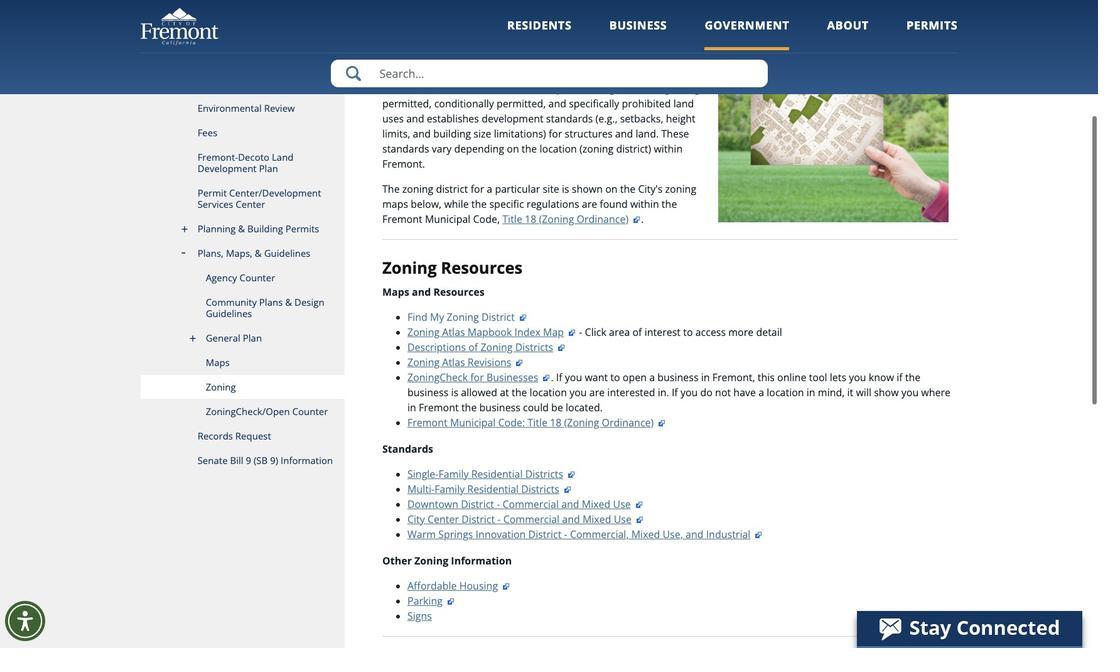 Task type: vqa. For each thing, say whether or not it's contained in the screenshot.
left land
yes



Task type: describe. For each thing, give the bounding box(es) containing it.
implements
[[516, 26, 572, 40]]

0 horizontal spatial permits
[[286, 222, 319, 235]]

of inside the establishment of zoning districts—such as residential, commercial, and industrial districts—provides regulations regarding permitted, conditionally permitted, and specifically prohibited land uses and establishes development standards (e.g., setbacks, height limits, and building size limitations) for structures and land. these standards vary depending on the location (zoning district) within fremont.
[[472, 67, 481, 80]]

records request link
[[140, 424, 345, 449]]

1 vertical spatial mixed
[[583, 512, 612, 526]]

1 horizontal spatial to
[[684, 325, 693, 339]]

maps
[[383, 197, 408, 211]]

0 vertical spatial guidelines
[[264, 247, 311, 259]]

be
[[552, 401, 563, 414]]

district)
[[617, 142, 652, 156]]

permit center/development services center link
[[140, 181, 345, 217]]

government
[[705, 18, 790, 33]]

2 vertical spatial business
[[480, 401, 521, 414]]

by
[[723, 26, 734, 40]]

zoning right my
[[447, 310, 479, 324]]

1 permitted, from the left
[[383, 97, 432, 110]]

regulations inside the zoning district for a particular site is shown on the city's zoning maps below, while the specific regulations are found within the fremont municipal code,
[[527, 197, 580, 211]]

guidelines inside community plans & design guidelines
[[206, 307, 252, 320]]

this
[[758, 370, 775, 384]]

staff
[[267, 77, 287, 90]]

find my zoning district
[[408, 310, 515, 324]]

the inside the establishment of zoning districts—such as residential, commercial, and industrial districts—provides regulations regarding permitted, conditionally permitted, and specifically prohibited land uses and establishes development standards (e.g., setbacks, height limits, and building size limitations) for structures and land. these standards vary depending on the location (zoning district) within fremont.
[[522, 142, 537, 156]]

9
[[246, 454, 251, 467]]

is inside . if you want to open a business in fremont, this online tool lets you know if the business is allowed at the location you are interested in. if you do not have a location in mind, it will show you where in fremont the business could be located.
[[451, 385, 459, 399]]

0 vertical spatial plan
[[700, 26, 720, 40]]

maps link
[[140, 351, 345, 375]]

specific
[[490, 197, 524, 211]]

zoning up maps and resources
[[383, 257, 437, 279]]

1 vertical spatial in
[[807, 385, 816, 399]]

index
[[515, 325, 541, 339]]

establishment
[[403, 67, 469, 80]]

at
[[500, 385, 509, 399]]

classifying
[[736, 26, 784, 40]]

industrial
[[707, 527, 751, 541]]

know
[[869, 370, 895, 384]]

2 vertical spatial districts
[[522, 482, 560, 496]]

design
[[295, 296, 325, 308]]

1 vertical spatial residential
[[468, 482, 519, 496]]

0 vertical spatial resources
[[441, 257, 523, 279]]

you down if
[[902, 385, 919, 399]]

1 horizontal spatial 18
[[550, 416, 562, 429]]

district down multi-family residential districts link at bottom
[[461, 497, 494, 511]]

2 vertical spatial plan
[[243, 332, 262, 344]]

- up innovation
[[498, 512, 501, 526]]

map
[[544, 325, 564, 339]]

1 vertical spatial use
[[614, 512, 632, 526]]

the right if
[[906, 370, 921, 384]]

single-family residential districts multi-family residential districts downtown district - commercial and mixed use city center district - commercial and mixed use warm springs innovation district - commercial, mixed use, and industrial
[[408, 467, 751, 541]]

1 vertical spatial municipal
[[450, 416, 496, 429]]

fremont inside the zoning district for a particular site is shown on the city's zoning maps below, while the specific regulations are found within the fremont municipal code,
[[383, 212, 423, 226]]

agency counter
[[206, 271, 275, 284]]

review
[[264, 102, 295, 114]]

community plans & design guidelines link
[[140, 290, 345, 326]]

zoning atlas revisions link
[[408, 355, 524, 369]]

online
[[778, 370, 807, 384]]

zoning link
[[140, 375, 345, 400]]

zoning down 'zoning atlas    mapbook index map' link
[[481, 340, 513, 354]]

1 vertical spatial title
[[528, 416, 548, 429]]

you left want
[[565, 370, 583, 384]]

the inside by classifying and regulating the uses of land and structures within fremont.
[[857, 26, 872, 40]]

code,
[[473, 212, 500, 226]]

parking link
[[408, 594, 455, 608]]

counter for zoningcheck/open counter
[[293, 405, 328, 418]]

& for maps,
[[255, 247, 262, 259]]

atlas inside descriptions of zoning districts zoning atlas revisions
[[442, 355, 465, 369]]

interested
[[608, 385, 656, 399]]

0 vertical spatial use
[[614, 497, 631, 511]]

single-
[[408, 467, 439, 481]]

center inside the permit center/development services center
[[236, 198, 265, 210]]

0 horizontal spatial business
[[408, 385, 449, 399]]

single-family residential districts link
[[408, 467, 576, 481]]

permits link
[[907, 18, 958, 50]]

have
[[734, 385, 756, 399]]

. if you want to open a business in fremont, this online tool lets you know if the business is allowed at the location you are interested in. if you do not have a location in mind, it will show you where in fremont the business could be located.
[[408, 370, 951, 414]]

0 vertical spatial ordinance)
[[577, 212, 629, 226]]

interest
[[645, 325, 681, 339]]

1 vertical spatial general
[[206, 332, 241, 344]]

0 vertical spatial in
[[702, 370, 710, 384]]

environmental
[[198, 102, 262, 114]]

0 vertical spatial general
[[660, 26, 697, 40]]

0 horizontal spatial general plan link
[[140, 326, 345, 351]]

district up innovation
[[462, 512, 495, 526]]

0 vertical spatial permits
[[907, 18, 958, 33]]

you up located.
[[570, 385, 587, 399]]

zoningcheck for businesses link
[[408, 370, 551, 384]]

the left policies
[[574, 26, 590, 40]]

1 atlas from the top
[[442, 325, 465, 339]]

located.
[[566, 401, 603, 414]]

regulations inside the establishment of zoning districts—such as residential, commercial, and industrial districts—provides regulations regarding permitted, conditionally permitted, and specifically prohibited land uses and establishes development standards (e.g., setbacks, height limits, and building size limitations) for structures and land. these standards vary depending on the location (zoning district) within fremont.
[[600, 82, 652, 95]]

& left building
[[238, 222, 245, 235]]

the for the establishment of zoning districts—such as residential, commercial, and industrial districts—provides regulations regarding permitted, conditionally permitted, and specifically prohibited land uses and establishes development standards (e.g., setbacks, height limits, and building size limitations) for structures and land. these standards vary depending on the location (zoning district) within fremont.
[[383, 67, 400, 80]]

1 vertical spatial information
[[451, 554, 512, 568]]

land inside by classifying and regulating the uses of land and structures within fremont.
[[911, 26, 931, 40]]

- left click
[[579, 325, 583, 339]]

2 horizontal spatial a
[[759, 385, 765, 399]]

2 permitted, from the left
[[497, 97, 546, 110]]

maps for maps and resources
[[383, 285, 410, 299]]

2 vertical spatial fremont
[[408, 416, 448, 429]]

districts—provides
[[510, 82, 597, 95]]

fremont-
[[198, 151, 238, 163]]

0 vertical spatial business
[[658, 370, 699, 384]]

height
[[666, 112, 696, 126]]

found
[[600, 197, 628, 211]]

1 vertical spatial (zoning
[[565, 416, 600, 429]]

the right at
[[512, 385, 527, 399]]

divisions
[[217, 77, 256, 90]]

0 horizontal spatial if
[[556, 370, 563, 384]]

(zoning
[[580, 142, 614, 156]]

of inside by classifying and regulating the uses of land and structures within fremont.
[[899, 26, 908, 40]]

0 vertical spatial title
[[503, 212, 523, 226]]

zoningcheck/open counter
[[206, 405, 328, 418]]

affordable
[[408, 579, 457, 593]]

while
[[444, 197, 469, 211]]

zoning up establishment at the top of page
[[430, 26, 462, 40]]

of right area
[[633, 325, 642, 339]]

is inside the zoning district for a particular site is shown on the city's zoning maps below, while the specific regulations are found within the fremont municipal code,
[[562, 182, 570, 196]]

zoning resources
[[383, 257, 523, 279]]

it
[[848, 385, 854, 399]]

- left commercial,
[[565, 527, 568, 541]]

districts for residential
[[526, 467, 564, 481]]

1 vertical spatial resources
[[434, 285, 485, 299]]

mapbook
[[468, 325, 512, 339]]

uses inside by classifying and regulating the uses of land and structures within fremont.
[[875, 26, 896, 40]]

where
[[922, 385, 951, 399]]

government link
[[705, 18, 790, 50]]

0 vertical spatial city's
[[403, 26, 427, 40]]

1 horizontal spatial a
[[650, 370, 655, 384]]

on inside the zoning district for a particular site is shown on the city's zoning maps below, while the specific regulations are found within the fremont municipal code,
[[606, 182, 618, 196]]

land inside the establishment of zoning districts—such as residential, commercial, and industrial districts—provides regulations regarding permitted, conditionally permitted, and specifically prohibited land uses and establishes development standards (e.g., setbacks, height limits, and building size limitations) for structures and land. these standards vary depending on the location (zoning district) within fremont.
[[674, 97, 694, 110]]

prohibited
[[622, 97, 671, 110]]

fremont-decoto land development plan
[[198, 151, 294, 175]]

about link
[[828, 18, 869, 50]]

maps for maps
[[206, 356, 230, 369]]

permit center/development services center
[[198, 187, 321, 210]]

0 vertical spatial (zoning
[[539, 212, 574, 226]]

zoningcheck for businesses
[[408, 370, 539, 384]]

parking
[[408, 594, 443, 608]]

site
[[543, 182, 560, 196]]

mind,
[[819, 385, 845, 399]]

regulating
[[807, 26, 854, 40]]

1 vertical spatial ordinance)
[[602, 416, 654, 429]]

development
[[198, 162, 257, 175]]

standards
[[383, 442, 434, 456]]

for inside the zoning district for a particular site is shown on the city's zoning maps below, while the specific regulations are found within the fremont municipal code,
[[471, 182, 485, 196]]

tool
[[810, 370, 828, 384]]

within inside by classifying and regulating the uses of land and structures within fremont.
[[433, 41, 462, 55]]

2 vertical spatial mixed
[[632, 527, 660, 541]]

click
[[585, 325, 607, 339]]

1 vertical spatial commercial
[[504, 512, 560, 526]]

for inside the establishment of zoning districts—such as residential, commercial, and industrial districts—provides regulations regarding permitted, conditionally permitted, and specifically prohibited land uses and establishes development standards (e.g., setbacks, height limits, and building size limitations) for structures and land. these standards vary depending on the location (zoning district) within fremont.
[[549, 127, 563, 141]]

you left do
[[681, 385, 698, 399]]

lets
[[830, 370, 847, 384]]

city inside single-family residential districts multi-family residential districts downtown district - commercial and mixed use city center district - commercial and mixed use warm springs innovation district - commercial, mixed use, and industrial
[[408, 512, 425, 526]]

decoto
[[238, 151, 270, 163]]

are inside the zoning district for a particular site is shown on the city's zoning maps below, while the specific regulations are found within the fremont municipal code,
[[582, 197, 598, 211]]

signs link
[[408, 609, 432, 623]]

plans
[[259, 296, 283, 308]]

zoning image
[[719, 50, 949, 222]]

fremont municipal code: title 18 (zoning ordinance)
[[408, 416, 654, 429]]

records request
[[198, 430, 271, 442]]

setbacks,
[[621, 112, 664, 126]]

about
[[828, 18, 869, 33]]

0 vertical spatial residential
[[472, 467, 523, 481]]

land.
[[636, 127, 659, 141]]

other
[[383, 554, 412, 568]]



Task type: locate. For each thing, give the bounding box(es) containing it.
fremont down maps
[[383, 212, 423, 226]]

the for the city's zoning ordinance implements the policies of the general plan
[[383, 26, 400, 40]]

a inside the zoning district for a particular site is shown on the city's zoning maps below, while the specific regulations are found within the fremont municipal code,
[[487, 182, 493, 196]]

1 vertical spatial a
[[650, 370, 655, 384]]

the right policies
[[642, 26, 657, 40]]

2 atlas from the top
[[442, 355, 465, 369]]

resources
[[441, 257, 523, 279], [434, 285, 485, 299]]

1 vertical spatial family
[[435, 482, 465, 496]]

by classifying and regulating the uses of land and structures within fremont.
[[383, 26, 952, 55]]

commercial up city center district - commercial and mixed use link
[[503, 497, 559, 511]]

location up the be
[[530, 385, 567, 399]]

plan up maps link
[[243, 332, 262, 344]]

0 horizontal spatial general
[[206, 332, 241, 344]]

title down could at the bottom left of page
[[528, 416, 548, 429]]

1 horizontal spatial if
[[672, 385, 678, 399]]

to inside . if you want to open a business in fremont, this online tool lets you know if the business is allowed at the location you are interested in. if you do not have a location in mind, it will show you where in fremont the business could be located.
[[611, 370, 621, 384]]

fremont up standards
[[408, 416, 448, 429]]

shown
[[572, 182, 603, 196]]

1 vertical spatial permits
[[286, 222, 319, 235]]

2 vertical spatial for
[[471, 370, 484, 384]]

0 horizontal spatial in
[[408, 401, 416, 414]]

center up planning & building permits
[[236, 198, 265, 210]]

0 horizontal spatial permitted,
[[383, 97, 432, 110]]

counter for agency counter
[[240, 271, 275, 284]]

general
[[660, 26, 697, 40], [206, 332, 241, 344]]

within inside the establishment of zoning districts—such as residential, commercial, and industrial districts—provides regulations regarding permitted, conditionally permitted, and specifically prohibited land uses and establishes development standards (e.g., setbacks, height limits, and building size limitations) for structures and land. these standards vary depending on the location (zoning district) within fremont.
[[654, 142, 683, 156]]

municipal down allowed
[[450, 416, 496, 429]]

standards down limits,
[[383, 142, 430, 156]]

permit
[[198, 187, 227, 199]]

1 horizontal spatial title
[[528, 416, 548, 429]]

in down tool
[[807, 385, 816, 399]]

revisions
[[468, 355, 512, 369]]

& for plans
[[285, 296, 292, 308]]

0 vertical spatial commercial
[[503, 497, 559, 511]]

0 horizontal spatial .
[[551, 370, 554, 384]]

& for divisions
[[258, 77, 265, 90]]

city's inside the zoning district for a particular site is shown on the city's zoning maps below, while the specific regulations are found within the fremont municipal code,
[[639, 182, 663, 196]]

1 the from the top
[[383, 26, 400, 40]]

businesses
[[487, 370, 539, 384]]

fremont inside . if you want to open a business in fremont, this online tool lets you know if the business is allowed at the location you are interested in. if you do not have a location in mind, it will show you where in fremont the business could be located.
[[419, 401, 459, 414]]

information right "9)"
[[281, 454, 333, 467]]

. inside . if you want to open a business in fremont, this online tool lets you know if the business is allowed at the location you are interested in. if you do not have a location in mind, it will show you where in fremont the business could be located.
[[551, 370, 554, 384]]

if right in.
[[672, 385, 678, 399]]

1 horizontal spatial is
[[562, 182, 570, 196]]

general plan link down community
[[140, 326, 345, 351]]

within inside the zoning district for a particular site is shown on the city's zoning maps below, while the specific regulations are found within the fremont municipal code,
[[631, 197, 659, 211]]

commercial
[[503, 497, 559, 511], [504, 512, 560, 526]]

development
[[482, 112, 544, 126]]

within right found
[[631, 197, 659, 211]]

within up establishment at the top of page
[[433, 41, 462, 55]]

general plan link left by
[[660, 26, 720, 40]]

descriptions of zoning districts link
[[408, 340, 566, 354]]

access
[[696, 325, 726, 339]]

0 vertical spatial municipal
[[425, 212, 471, 226]]

regulations
[[600, 82, 652, 95], [527, 197, 580, 211]]

(zoning down site at top
[[539, 212, 574, 226]]

- click area of interest to access more detail
[[577, 325, 783, 339]]

business down zoningcheck
[[408, 385, 449, 399]]

industrial
[[463, 82, 507, 95]]

- down multi-family residential districts link at bottom
[[497, 497, 500, 511]]

permitted, down commercial,
[[383, 97, 432, 110]]

general plan link
[[660, 26, 720, 40], [140, 326, 345, 351]]

1 vertical spatial standards
[[383, 142, 430, 156]]

1 vertical spatial if
[[672, 385, 678, 399]]

counter down plans, maps, & guidelines
[[240, 271, 275, 284]]

commercial,
[[383, 82, 440, 95]]

business down at
[[480, 401, 521, 414]]

3 the from the top
[[383, 182, 400, 196]]

0 vertical spatial uses
[[875, 26, 896, 40]]

zoning atlas    mapbook index map link
[[408, 325, 577, 339]]

0 horizontal spatial city
[[198, 77, 214, 90]]

0 vertical spatial information
[[281, 454, 333, 467]]

for right the limitations)
[[549, 127, 563, 141]]

in down zoningcheck
[[408, 401, 416, 414]]

zoning atlas    mapbook index map
[[408, 325, 564, 339]]

commercial,
[[570, 527, 629, 541]]

zoningcheck
[[408, 370, 468, 384]]

ordinance) down found
[[577, 212, 629, 226]]

0 vertical spatial is
[[562, 182, 570, 196]]

affordable housing link
[[408, 579, 511, 593]]

if up the be
[[556, 370, 563, 384]]

information up housing
[[451, 554, 512, 568]]

detail
[[757, 325, 783, 339]]

location inside the establishment of zoning districts—such as residential, commercial, and industrial districts—provides regulations regarding permitted, conditionally permitted, and specifically prohibited land uses and establishes development standards (e.g., setbacks, height limits, and building size limitations) for structures and land. these standards vary depending on the location (zoning district) within fremont.
[[540, 142, 577, 156]]

fremont
[[383, 212, 423, 226], [419, 401, 459, 414], [408, 416, 448, 429]]

plan left by
[[700, 26, 720, 40]]

senate
[[198, 454, 228, 467]]

1 vertical spatial fremont
[[419, 401, 459, 414]]

fremont. down ordinance
[[464, 41, 507, 55]]

zoning inside the establishment of zoning districts—such as residential, commercial, and industrial districts—provides regulations regarding permitted, conditionally permitted, and specifically prohibited land uses and establishes development standards (e.g., setbacks, height limits, and building size limitations) for structures and land. these standards vary depending on the location (zoning district) within fremont.
[[484, 67, 515, 80]]

&
[[258, 77, 265, 90], [238, 222, 245, 235], [255, 247, 262, 259], [285, 296, 292, 308]]

1 horizontal spatial maps
[[383, 285, 410, 299]]

Search text field
[[331, 60, 768, 87]]

district up 'zoning atlas    mapbook index map' link
[[482, 310, 515, 324]]

on inside the establishment of zoning districts—such as residential, commercial, and industrial districts—provides regulations regarding permitted, conditionally permitted, and specifically prohibited land uses and establishes development standards (e.g., setbacks, height limits, and building size limitations) for structures and land. these standards vary depending on the location (zoning district) within fremont.
[[507, 142, 519, 156]]

0 horizontal spatial maps
[[206, 356, 230, 369]]

0 vertical spatial a
[[487, 182, 493, 196]]

the right regulating
[[857, 26, 872, 40]]

business
[[658, 370, 699, 384], [408, 385, 449, 399], [480, 401, 521, 414]]

to
[[684, 325, 693, 339], [611, 370, 621, 384]]

for right "district"
[[471, 182, 485, 196]]

building
[[248, 222, 283, 235]]

building
[[434, 127, 471, 141]]

0 horizontal spatial city's
[[403, 26, 427, 40]]

districts
[[516, 340, 554, 354], [526, 467, 564, 481], [522, 482, 560, 496]]

counter right 'zoningcheck/open'
[[293, 405, 328, 418]]

to right want
[[611, 370, 621, 384]]

center down downtown
[[428, 512, 459, 526]]

0 vertical spatial standards
[[546, 112, 593, 126]]

city's up establishment at the top of page
[[403, 26, 427, 40]]

zoning down the find
[[408, 325, 440, 339]]

a down the this
[[759, 385, 765, 399]]

the up found
[[621, 182, 636, 196]]

& right "maps,"
[[255, 247, 262, 259]]

1 vertical spatial districts
[[526, 467, 564, 481]]

city's down district)
[[639, 182, 663, 196]]

plan
[[700, 26, 720, 40], [259, 162, 278, 175], [243, 332, 262, 344]]

conditionally
[[435, 97, 494, 110]]

2 horizontal spatial zoning
[[666, 182, 697, 196]]

(zoning
[[539, 212, 574, 226], [565, 416, 600, 429]]

are inside . if you want to open a business in fremont, this online tool lets you know if the business is allowed at the location you are interested in. if you do not have a location in mind, it will show you where in fremont the business could be located.
[[590, 385, 605, 399]]

atlas up zoningcheck
[[442, 355, 465, 369]]

. for . if you want to open a business in fremont, this online tool lets you know if the business is allowed at the location you are interested in. if you do not have a location in mind, it will show you where in fremont the business could be located.
[[551, 370, 554, 384]]

environmental review link
[[140, 96, 345, 121]]

counter inside 'link'
[[293, 405, 328, 418]]

1 vertical spatial 18
[[550, 416, 562, 429]]

0 vertical spatial family
[[439, 467, 469, 481]]

0 vertical spatial the
[[383, 26, 400, 40]]

1 horizontal spatial land
[[911, 26, 931, 40]]

counter
[[240, 271, 275, 284], [293, 405, 328, 418]]

title down specific
[[503, 212, 523, 226]]

will
[[857, 385, 872, 399]]

1 vertical spatial city's
[[639, 182, 663, 196]]

atlas down find my zoning district
[[442, 325, 465, 339]]

regulations down site at top
[[527, 197, 580, 211]]

the
[[383, 26, 400, 40], [383, 67, 400, 80], [383, 182, 400, 196]]

on
[[507, 142, 519, 156], [606, 182, 618, 196]]

the down allowed
[[462, 401, 477, 414]]

1 horizontal spatial fremont.
[[464, 41, 507, 55]]

plan up center/development
[[259, 162, 278, 175]]

agency
[[206, 271, 237, 284]]

1 vertical spatial within
[[654, 142, 683, 156]]

standards
[[546, 112, 593, 126], [383, 142, 430, 156]]

for up allowed
[[471, 370, 484, 384]]

information
[[281, 454, 333, 467], [451, 554, 512, 568]]

the up code,
[[472, 197, 487, 211]]

1 horizontal spatial guidelines
[[264, 247, 311, 259]]

. for .
[[642, 212, 644, 226]]

1 vertical spatial general plan link
[[140, 326, 345, 351]]

uses right about link
[[875, 26, 896, 40]]

within
[[433, 41, 462, 55], [654, 142, 683, 156], [631, 197, 659, 211]]

residents
[[508, 18, 572, 33]]

ordinance)
[[577, 212, 629, 226], [602, 416, 654, 429]]

in up do
[[702, 370, 710, 384]]

structures inside the establishment of zoning districts—such as residential, commercial, and industrial districts—provides regulations regarding permitted, conditionally permitted, and specifically prohibited land uses and establishes development standards (e.g., setbacks, height limits, and building size limitations) for structures and land. these standards vary depending on the location (zoning district) within fremont.
[[565, 127, 613, 141]]

affordable housing parking signs
[[408, 579, 498, 623]]

1 vertical spatial .
[[551, 370, 554, 384]]

open
[[623, 370, 647, 384]]

.
[[642, 212, 644, 226], [551, 370, 554, 384]]

1 vertical spatial center
[[428, 512, 459, 526]]

0 horizontal spatial zoning
[[403, 182, 434, 196]]

0 horizontal spatial center
[[236, 198, 265, 210]]

downtown district - commercial and mixed use link
[[408, 497, 644, 511]]

the inside the zoning district for a particular site is shown on the city's zoning maps below, while the specific regulations are found within the fremont municipal code,
[[383, 182, 400, 196]]

uses up limits,
[[383, 112, 404, 126]]

the down the limitations)
[[522, 142, 537, 156]]

are down want
[[590, 385, 605, 399]]

plan inside fremont-decoto land development plan
[[259, 162, 278, 175]]

districts for zoning
[[516, 340, 554, 354]]

0 horizontal spatial to
[[611, 370, 621, 384]]

springs
[[439, 527, 473, 541]]

18 down the be
[[550, 416, 562, 429]]

bill
[[230, 454, 243, 467]]

guidelines
[[264, 247, 311, 259], [206, 307, 252, 320]]

2 horizontal spatial in
[[807, 385, 816, 399]]

fremont municipal code: title 18 (zoning ordinance) link
[[408, 416, 667, 429]]

land
[[272, 151, 294, 163]]

0 vertical spatial within
[[433, 41, 462, 55]]

plans, maps, & guidelines
[[198, 247, 311, 259]]

of up industrial at the top of page
[[472, 67, 481, 80]]

fremont. inside by classifying and regulating the uses of land and structures within fremont.
[[464, 41, 507, 55]]

plans, maps, & guidelines link
[[140, 241, 345, 266]]

guidelines down building
[[264, 247, 311, 259]]

0 vertical spatial general plan link
[[660, 26, 720, 40]]

of right about link
[[899, 26, 908, 40]]

1 vertical spatial fremont.
[[383, 157, 425, 171]]

particular
[[495, 182, 541, 196]]

a up specific
[[487, 182, 493, 196]]

2 vertical spatial within
[[631, 197, 659, 211]]

0 vertical spatial on
[[507, 142, 519, 156]]

warm springs innovation district - commercial, mixed use, and industrial link
[[408, 527, 764, 541]]

(sb
[[254, 454, 268, 467]]

1 horizontal spatial zoning
[[484, 67, 515, 80]]

community plans & design guidelines
[[206, 296, 325, 320]]

1 horizontal spatial business
[[480, 401, 521, 414]]

0 horizontal spatial regulations
[[527, 197, 580, 211]]

show
[[875, 385, 899, 399]]

of inside descriptions of zoning districts zoning atlas revisions
[[469, 340, 478, 354]]

services
[[198, 198, 233, 210]]

municipal inside the zoning district for a particular site is shown on the city's zoning maps below, while the specific regulations are found within the fremont municipal code,
[[425, 212, 471, 226]]

0 vertical spatial are
[[582, 197, 598, 211]]

1 vertical spatial uses
[[383, 112, 404, 126]]

are down 'shown'
[[582, 197, 598, 211]]

(zoning down located.
[[565, 416, 600, 429]]

1 vertical spatial are
[[590, 385, 605, 399]]

commercial down downtown district - commercial and mixed use "link" at the bottom
[[504, 512, 560, 526]]

community
[[206, 296, 257, 308]]

general plan
[[206, 332, 262, 344]]

signs
[[408, 609, 432, 623]]

0 vertical spatial atlas
[[442, 325, 465, 339]]

0 vertical spatial fremont
[[383, 212, 423, 226]]

1 horizontal spatial general plan link
[[660, 26, 720, 40]]

0 horizontal spatial counter
[[240, 271, 275, 284]]

fremont. inside the establishment of zoning districts—such as residential, commercial, and industrial districts—provides regulations regarding permitted, conditionally permitted, and specifically prohibited land uses and establishes development standards (e.g., setbacks, height limits, and building size limitations) for structures and land. these standards vary depending on the location (zoning district) within fremont.
[[383, 157, 425, 171]]

in
[[702, 370, 710, 384], [807, 385, 816, 399], [408, 401, 416, 414]]

multi-family residential districts link
[[408, 482, 572, 496]]

0 horizontal spatial a
[[487, 182, 493, 196]]

1 horizontal spatial .
[[642, 212, 644, 226]]

0 vertical spatial 18
[[525, 212, 537, 226]]

1 vertical spatial regulations
[[527, 197, 580, 211]]

district down city center district - commercial and mixed use link
[[529, 527, 562, 541]]

stay connected image
[[858, 611, 1082, 646]]

a right "open"
[[650, 370, 655, 384]]

& right plans
[[285, 296, 292, 308]]

1 vertical spatial maps
[[206, 356, 230, 369]]

district
[[482, 310, 515, 324], [461, 497, 494, 511], [462, 512, 495, 526], [529, 527, 562, 541]]

& inside community plans & design guidelines
[[285, 296, 292, 308]]

is down zoningcheck
[[451, 385, 459, 399]]

0 vertical spatial mixed
[[582, 497, 611, 511]]

zoning down descriptions
[[408, 355, 440, 369]]

1 vertical spatial on
[[606, 182, 618, 196]]

districts inside descriptions of zoning districts zoning atlas revisions
[[516, 340, 554, 354]]

2 vertical spatial a
[[759, 385, 765, 399]]

1 horizontal spatial on
[[606, 182, 618, 196]]

center inside single-family residential districts multi-family residential districts downtown district - commercial and mixed use city center district - commercial and mixed use warm springs innovation district - commercial, mixed use, and industrial
[[428, 512, 459, 526]]

general up maps link
[[206, 332, 241, 344]]

of up zoning atlas revisions link
[[469, 340, 478, 354]]

of right policies
[[630, 26, 639, 40]]

allowed
[[461, 385, 498, 399]]

other zoning information
[[383, 554, 512, 568]]

0 vertical spatial fremont.
[[464, 41, 507, 55]]

land
[[911, 26, 931, 40], [674, 97, 694, 110]]

business up in.
[[658, 370, 699, 384]]

planning
[[198, 222, 236, 235]]

1 horizontal spatial counter
[[293, 405, 328, 418]]

uses inside the establishment of zoning districts—such as residential, commercial, and industrial districts—provides regulations regarding permitted, conditionally permitted, and specifically prohibited land uses and establishes development standards (e.g., setbacks, height limits, and building size limitations) for structures and land. these standards vary depending on the location (zoning district) within fremont.
[[383, 112, 404, 126]]

1 horizontal spatial uses
[[875, 26, 896, 40]]

1 vertical spatial structures
[[565, 127, 613, 141]]

18 down particular
[[525, 212, 537, 226]]

structures inside by classifying and regulating the uses of land and structures within fremont.
[[383, 41, 430, 55]]

area
[[609, 325, 630, 339]]

zoning up industrial at the top of page
[[484, 67, 515, 80]]

2 horizontal spatial business
[[658, 370, 699, 384]]

you
[[565, 370, 583, 384], [850, 370, 867, 384], [570, 385, 587, 399], [681, 385, 698, 399], [902, 385, 919, 399]]

2 the from the top
[[383, 67, 400, 80]]

0 vertical spatial to
[[684, 325, 693, 339]]

0 horizontal spatial land
[[674, 97, 694, 110]]

resources down zoning resources
[[434, 285, 485, 299]]

on up found
[[606, 182, 618, 196]]

standards down specifically
[[546, 112, 593, 126]]

residential up multi-family residential districts link at bottom
[[472, 467, 523, 481]]

the city's zoning ordinance implements the policies of the general plan
[[383, 26, 720, 40]]

business link
[[610, 18, 668, 50]]

not
[[716, 385, 731, 399]]

residential down single-family residential districts link
[[468, 482, 519, 496]]

environmental review
[[198, 102, 295, 114]]

0 vertical spatial counter
[[240, 271, 275, 284]]

on down the limitations)
[[507, 142, 519, 156]]

municipal down the while
[[425, 212, 471, 226]]

the right found
[[662, 197, 677, 211]]

2 vertical spatial the
[[383, 182, 400, 196]]

fremont-decoto land development plan link
[[140, 145, 345, 181]]

residential,
[[602, 67, 654, 80]]

policies
[[592, 26, 627, 40]]

the for the zoning district for a particular site is shown on the city's zoning maps below, while the specific regulations are found within the fremont municipal code,
[[383, 182, 400, 196]]

residential
[[472, 467, 523, 481], [468, 482, 519, 496]]

fees
[[198, 126, 218, 139]]

general left by
[[660, 26, 697, 40]]

the zoning district for a particular site is shown on the city's zoning maps below, while the specific regulations are found within the fremont municipal code,
[[383, 182, 697, 226]]

you up will
[[850, 370, 867, 384]]

1 vertical spatial business
[[408, 385, 449, 399]]

location down online
[[767, 385, 805, 399]]

1 vertical spatial atlas
[[442, 355, 465, 369]]

2 vertical spatial in
[[408, 401, 416, 414]]

city up warm
[[408, 512, 425, 526]]

1 horizontal spatial center
[[428, 512, 459, 526]]

zoning down maps link
[[206, 381, 236, 393]]

& left staff
[[258, 77, 265, 90]]

zoning up affordable
[[415, 554, 449, 568]]

the inside the establishment of zoning districts—such as residential, commercial, and industrial districts—provides regulations regarding permitted, conditionally permitted, and specifically prohibited land uses and establishes development standards (e.g., setbacks, height limits, and building size limitations) for structures and land. these standards vary depending on the location (zoning district) within fremont.
[[383, 67, 400, 80]]



